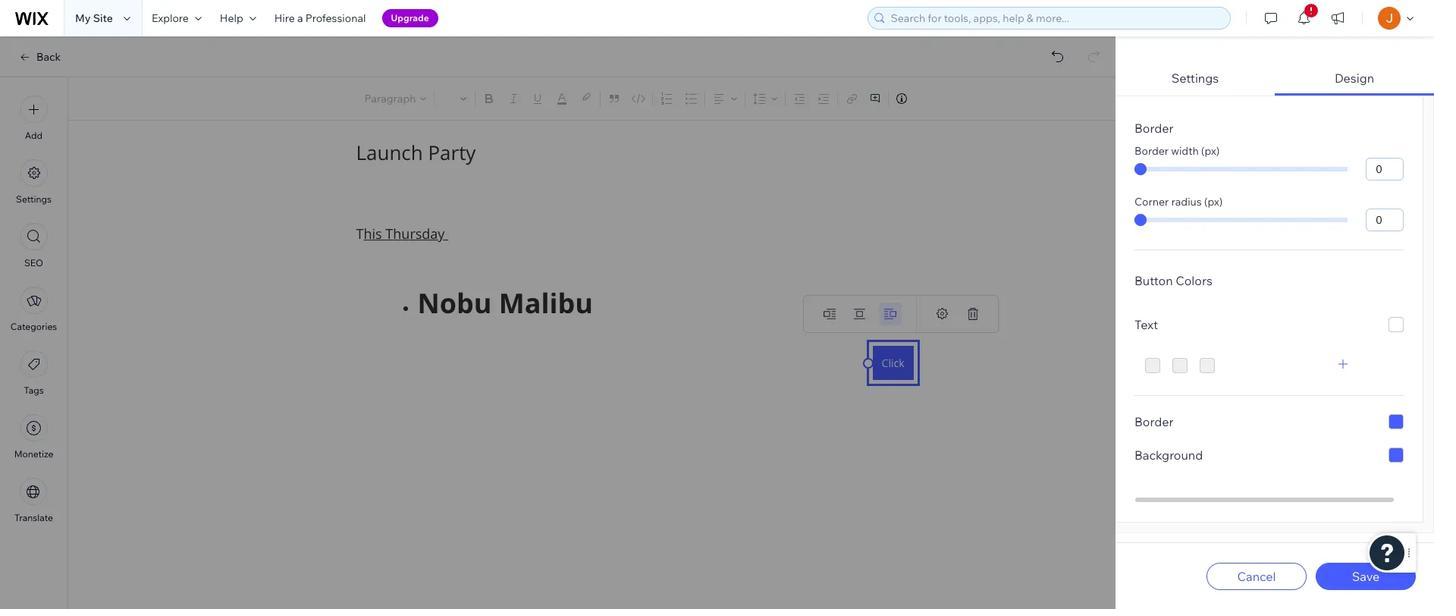 Task type: locate. For each thing, give the bounding box(es) containing it.
site
[[93, 11, 113, 25]]

t his thursday
[[356, 225, 448, 243]]

translate
[[14, 512, 53, 523]]

upgrade button
[[382, 9, 438, 27]]

border left width
[[1135, 144, 1169, 158]]

menu
[[0, 86, 68, 533]]

(px)
[[1202, 144, 1220, 158], [1205, 195, 1223, 209]]

1 vertical spatial settings button
[[16, 159, 52, 205]]

0 vertical spatial (px)
[[1202, 144, 1220, 158]]

my
[[75, 11, 91, 25]]

None text field
[[356, 183, 918, 542]]

cancel button
[[1207, 563, 1307, 590]]

can't
[[1262, 343, 1300, 361]]

settings button up width
[[1116, 58, 1275, 96]]

0 vertical spatial button
[[1134, 20, 1182, 39]]

hire a professional
[[274, 11, 366, 25]]

can't load notes check your internet connection or refresh the page.
[[1250, 343, 1392, 419]]

None number field
[[1366, 158, 1404, 181], [1366, 209, 1404, 231], [1366, 158, 1404, 181], [1366, 209, 1404, 231]]

nobu malibu
[[418, 284, 593, 322]]

notes
[[1339, 343, 1379, 361]]

back
[[36, 50, 61, 64]]

Search for tools, apps, help & more... field
[[886, 8, 1226, 29]]

1 horizontal spatial settings button
[[1116, 58, 1275, 96]]

help
[[220, 11, 243, 25]]

border up border width (px)
[[1135, 121, 1174, 136]]

design button
[[1275, 58, 1435, 96]]

(px) right width
[[1202, 144, 1220, 158]]

my site
[[75, 11, 113, 25]]

2 vertical spatial border
[[1135, 414, 1174, 429]]

tags
[[24, 385, 44, 396]]

1 vertical spatial button
[[1135, 273, 1173, 288]]

add
[[25, 130, 43, 141]]

save button
[[1316, 563, 1416, 590]]

1 vertical spatial border
[[1135, 144, 1169, 158]]

1 horizontal spatial settings
[[1172, 71, 1219, 86]]

settings up width
[[1172, 71, 1219, 86]]

the
[[1373, 386, 1392, 401]]

border
[[1135, 121, 1174, 136], [1135, 144, 1169, 158], [1135, 414, 1174, 429]]

settings up seo button
[[16, 193, 52, 205]]

explore
[[152, 11, 189, 25]]

settings
[[1172, 71, 1219, 86], [16, 193, 52, 205]]

a
[[297, 11, 303, 25]]

0 horizontal spatial settings button
[[16, 159, 52, 205]]

None range field
[[1135, 167, 1348, 171], [1135, 218, 1348, 222], [1135, 167, 1348, 171], [1135, 218, 1348, 222]]

colors
[[1176, 273, 1213, 288]]

translate button
[[14, 478, 53, 523]]

border up background
[[1135, 414, 1174, 429]]

professional
[[305, 11, 366, 25]]

0 vertical spatial border
[[1135, 121, 1174, 136]]

tab list
[[1116, 58, 1435, 533]]

(px) for border width (px)
[[1202, 144, 1220, 158]]

refresh
[[1331, 386, 1370, 401]]

0 vertical spatial settings button
[[1116, 58, 1275, 96]]

categories
[[10, 321, 57, 332]]

0 vertical spatial settings
[[1172, 71, 1219, 86]]

(px) right "radius"
[[1205, 195, 1223, 209]]

1 vertical spatial (px)
[[1205, 195, 1223, 209]]

settings button down add
[[16, 159, 52, 205]]

button inside design 'tab panel'
[[1135, 273, 1173, 288]]

design tab panel
[[1116, 96, 1435, 533]]

page.
[[1305, 404, 1337, 419]]

seo
[[24, 257, 43, 269]]

hire
[[274, 11, 295, 25]]

click
[[882, 356, 905, 370]]

settings inside tab list
[[1172, 71, 1219, 86]]

button
[[1134, 20, 1182, 39], [1135, 273, 1173, 288]]

save
[[1352, 569, 1380, 584]]

click button
[[873, 346, 914, 380]]

or
[[1316, 386, 1328, 401]]

settings button
[[1116, 58, 1275, 96], [16, 159, 52, 205]]

0 horizontal spatial settings
[[16, 193, 52, 205]]

menu containing add
[[0, 86, 68, 533]]



Task type: describe. For each thing, give the bounding box(es) containing it.
corner radius (px)
[[1135, 195, 1223, 209]]

button for button colors
[[1135, 273, 1173, 288]]

button colors
[[1135, 273, 1213, 288]]

upgrade
[[391, 12, 429, 24]]

corner
[[1135, 195, 1169, 209]]

nobu
[[418, 284, 492, 322]]

none text field containing nobu malibu
[[356, 183, 918, 542]]

hire a professional link
[[265, 0, 375, 36]]

monetize button
[[14, 414, 53, 460]]

help button
[[211, 0, 265, 36]]

ricosmodal dialog
[[1116, 0, 1435, 609]]

1 border from the top
[[1135, 121, 1174, 136]]

t
[[356, 225, 364, 243]]

border width (px)
[[1135, 144, 1220, 158]]

radius
[[1172, 195, 1202, 209]]

seo button
[[20, 223, 47, 269]]

(px) for corner radius (px)
[[1205, 195, 1223, 209]]

tab list containing settings
[[1116, 58, 1435, 533]]

3 border from the top
[[1135, 414, 1174, 429]]

1 vertical spatial settings
[[16, 193, 52, 205]]

background
[[1135, 448, 1203, 463]]

check
[[1265, 368, 1301, 383]]

cancel
[[1238, 569, 1276, 584]]

add button
[[20, 96, 47, 141]]

categories button
[[10, 287, 57, 332]]

monetize
[[14, 448, 53, 460]]

button for button
[[1134, 20, 1182, 39]]

thursday
[[386, 225, 445, 243]]

tags button
[[20, 350, 47, 396]]

2 border from the top
[[1135, 144, 1169, 158]]

design
[[1335, 71, 1375, 86]]

width
[[1171, 144, 1199, 158]]

connection
[[1250, 386, 1313, 401]]

his
[[364, 225, 382, 243]]

malibu
[[499, 284, 593, 322]]

internet
[[1332, 368, 1376, 383]]

back button
[[18, 50, 61, 64]]

text
[[1135, 317, 1158, 332]]

Add a Catchy Title text field
[[356, 140, 907, 166]]

load
[[1304, 343, 1335, 361]]

your
[[1304, 368, 1329, 383]]



Task type: vqa. For each thing, say whether or not it's contained in the screenshot.
Design Site link
no



